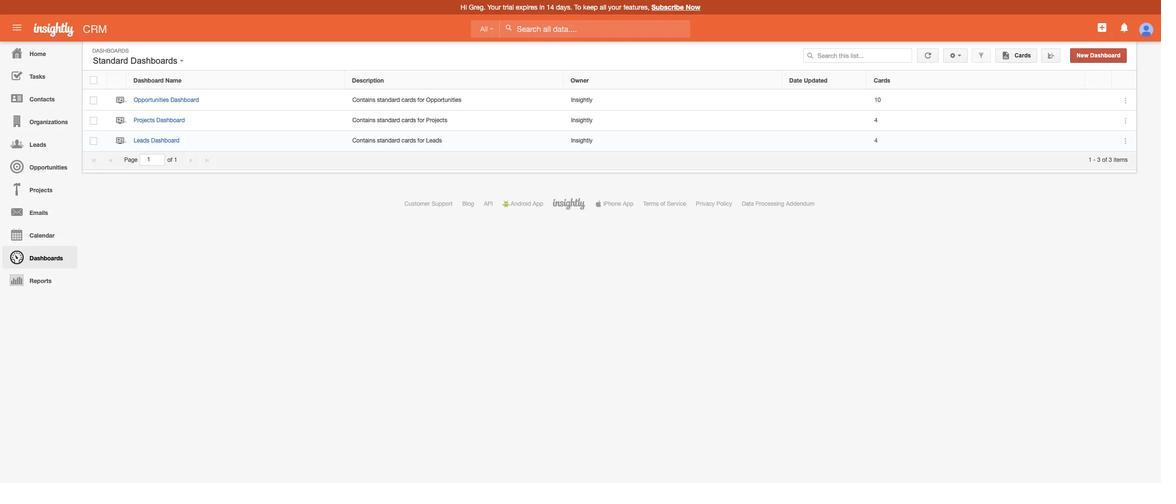 Task type: locate. For each thing, give the bounding box(es) containing it.
0 vertical spatial contains
[[352, 97, 375, 103]]

cards up the 10 at the top of the page
[[874, 77, 890, 84]]

cards down contains standard cards for projects
[[402, 137, 416, 144]]

for for opportunities
[[418, 97, 425, 103]]

privacy policy link
[[696, 201, 732, 207]]

contains down description
[[352, 97, 375, 103]]

standard up contains standard cards for projects
[[377, 97, 400, 103]]

opportunities
[[134, 97, 169, 103], [426, 97, 461, 103], [30, 164, 67, 171]]

2 cards from the top
[[402, 117, 416, 124]]

app for iphone app
[[623, 201, 634, 207]]

name
[[165, 77, 182, 84]]

for up contains standard cards for projects
[[418, 97, 425, 103]]

1 left the -
[[1089, 157, 1092, 163]]

1 horizontal spatial app
[[623, 201, 634, 207]]

1 vertical spatial standard
[[377, 117, 400, 124]]

insightly for contains standard cards for leads
[[571, 137, 593, 144]]

2 horizontal spatial leads
[[426, 137, 442, 144]]

date updated
[[789, 77, 828, 84]]

3 left items
[[1109, 157, 1112, 163]]

2 row from the top
[[83, 90, 1137, 111]]

cards for opportunities
[[402, 97, 416, 103]]

projects for projects
[[30, 187, 53, 194]]

0 vertical spatial standard
[[377, 97, 400, 103]]

1 insightly from the top
[[571, 97, 593, 103]]

1 cards from the top
[[402, 97, 416, 103]]

1 field
[[140, 155, 165, 165]]

2 vertical spatial standard
[[377, 137, 400, 144]]

0 horizontal spatial dashboards
[[30, 255, 63, 262]]

navigation
[[0, 42, 77, 292]]

insightly cell for contains standard cards for opportunities
[[564, 90, 782, 111]]

contains for contains standard cards for projects
[[352, 117, 375, 124]]

1 vertical spatial dashboards
[[131, 56, 177, 66]]

leads up page
[[134, 137, 149, 144]]

1 vertical spatial for
[[418, 117, 425, 124]]

2 4 cell from the top
[[867, 131, 1086, 152]]

2 horizontal spatial projects
[[426, 117, 447, 124]]

4 cell
[[867, 111, 1086, 131], [867, 131, 1086, 152]]

iphone
[[603, 201, 621, 207]]

projects up "leads dashboard"
[[134, 117, 155, 124]]

1 standard from the top
[[377, 97, 400, 103]]

row containing opportunities dashboard
[[83, 90, 1137, 111]]

for for projects
[[418, 117, 425, 124]]

processing
[[756, 201, 784, 207]]

0 horizontal spatial leads
[[30, 141, 46, 148]]

opportunities for opportunities dashboard
[[134, 97, 169, 103]]

for down contains standard cards for projects
[[418, 137, 425, 144]]

2 vertical spatial dashboards
[[30, 255, 63, 262]]

contacts
[[30, 96, 55, 103]]

of
[[167, 157, 172, 163], [1102, 157, 1107, 163], [660, 201, 665, 207]]

standard up contains standard cards for leads
[[377, 117, 400, 124]]

contains standard cards for leads
[[352, 137, 442, 144]]

projects inside cell
[[426, 117, 447, 124]]

2 app from the left
[[623, 201, 634, 207]]

1 row from the top
[[83, 71, 1136, 89]]

3 cards from the top
[[402, 137, 416, 144]]

0 horizontal spatial app
[[533, 201, 543, 207]]

navigation containing home
[[0, 42, 77, 292]]

cards for projects
[[402, 117, 416, 124]]

0 vertical spatial cards
[[402, 97, 416, 103]]

row containing dashboard name
[[83, 71, 1136, 89]]

1
[[174, 157, 177, 163], [1089, 157, 1092, 163]]

standard down contains standard cards for projects
[[377, 137, 400, 144]]

projects for projects dashboard
[[134, 117, 155, 124]]

cards for leads
[[402, 137, 416, 144]]

1 4 cell from the top
[[867, 111, 1086, 131]]

cards inside contains standard cards for projects cell
[[402, 117, 416, 124]]

standard
[[377, 97, 400, 103], [377, 117, 400, 124], [377, 137, 400, 144]]

dashboard for projects dashboard
[[156, 117, 185, 124]]

3 row from the top
[[83, 111, 1137, 131]]

1 3 from the left
[[1097, 157, 1101, 163]]

1 horizontal spatial dashboards
[[92, 48, 129, 54]]

greg.
[[469, 3, 486, 11]]

10
[[875, 97, 881, 103]]

leads inside navigation
[[30, 141, 46, 148]]

of right the -
[[1102, 157, 1107, 163]]

insightly
[[571, 97, 593, 103], [571, 117, 593, 124], [571, 137, 593, 144]]

2 horizontal spatial dashboards
[[131, 56, 177, 66]]

row containing leads dashboard
[[83, 131, 1137, 152]]

2 horizontal spatial opportunities
[[426, 97, 461, 103]]

1 horizontal spatial projects
[[134, 117, 155, 124]]

dashboards inside navigation
[[30, 255, 63, 262]]

subscribe now link
[[652, 3, 701, 11]]

2 insightly cell from the top
[[564, 111, 782, 131]]

dashboards up reports link
[[30, 255, 63, 262]]

1 vertical spatial cards
[[874, 77, 890, 84]]

privacy
[[696, 201, 715, 207]]

2 vertical spatial contains
[[352, 137, 375, 144]]

dashboards link
[[2, 246, 77, 269]]

4
[[875, 117, 878, 124], [875, 137, 878, 144]]

crm
[[83, 23, 107, 35]]

dashboard up of 1
[[151, 137, 180, 144]]

0 vertical spatial 4
[[875, 117, 878, 124]]

service
[[667, 201, 686, 207]]

leads dashboard link
[[134, 137, 184, 144]]

row
[[83, 71, 1136, 89], [83, 90, 1137, 111], [83, 111, 1137, 131], [83, 131, 1137, 152]]

2 vertical spatial for
[[418, 137, 425, 144]]

0 vertical spatial cards
[[1013, 52, 1031, 59]]

cards down contains standard cards for opportunities
[[402, 117, 416, 124]]

0 horizontal spatial opportunities
[[30, 164, 67, 171]]

dashboard down "opportunities dashboard" link
[[156, 117, 185, 124]]

for for leads
[[418, 137, 425, 144]]

column header
[[1112, 71, 1136, 89]]

projects up emails link
[[30, 187, 53, 194]]

leads down contains standard cards for projects cell
[[426, 137, 442, 144]]

for
[[418, 97, 425, 103], [418, 117, 425, 124], [418, 137, 425, 144]]

customer support link
[[405, 201, 453, 207]]

opportunities up projects link
[[30, 164, 67, 171]]

1 horizontal spatial opportunities
[[134, 97, 169, 103]]

addendum
[[786, 201, 815, 207]]

cell
[[782, 90, 867, 111], [1086, 90, 1112, 111], [782, 111, 867, 131], [1086, 111, 1112, 131], [83, 131, 107, 152], [782, 131, 867, 152], [1086, 131, 1112, 152]]

4 cell for contains standard cards for projects
[[867, 111, 1086, 131]]

privacy policy
[[696, 201, 732, 207]]

2 vertical spatial insightly
[[571, 137, 593, 144]]

dashboards
[[92, 48, 129, 54], [131, 56, 177, 66], [30, 255, 63, 262]]

0 horizontal spatial cards
[[874, 77, 890, 84]]

features,
[[623, 3, 650, 11]]

of right "terms"
[[660, 201, 665, 207]]

2 insightly from the top
[[571, 117, 593, 124]]

1 insightly cell from the top
[[564, 90, 782, 111]]

insightly cell
[[564, 90, 782, 111], [564, 111, 782, 131], [564, 131, 782, 152]]

app right android
[[533, 201, 543, 207]]

4 for contains standard cards for leads
[[875, 137, 878, 144]]

cards left show sidebar image
[[1013, 52, 1031, 59]]

dashboard down standard dashboards button
[[133, 77, 164, 84]]

api link
[[484, 201, 493, 207]]

-
[[1094, 157, 1096, 163]]

dashboard name
[[133, 77, 182, 84]]

cards
[[1013, 52, 1031, 59], [874, 77, 890, 84]]

terms
[[643, 201, 659, 207]]

app
[[533, 201, 543, 207], [623, 201, 634, 207]]

dashboard for new dashboard
[[1090, 52, 1121, 59]]

2 standard from the top
[[377, 117, 400, 124]]

1 vertical spatial cards
[[402, 117, 416, 124]]

cards inside contains standard cards for opportunities cell
[[402, 97, 416, 103]]

opportunities down dashboard name
[[134, 97, 169, 103]]

row group
[[83, 90, 1137, 152]]

all
[[600, 3, 606, 11]]

1 horizontal spatial 3
[[1109, 157, 1112, 163]]

3 standard from the top
[[377, 137, 400, 144]]

10 cell
[[867, 90, 1086, 111]]

keep
[[583, 3, 598, 11]]

projects down contains standard cards for opportunities cell
[[426, 117, 447, 124]]

contains up contains standard cards for leads
[[352, 117, 375, 124]]

3 contains from the top
[[352, 137, 375, 144]]

1 vertical spatial contains
[[352, 117, 375, 124]]

0 vertical spatial dashboards
[[92, 48, 129, 54]]

4 cell for contains standard cards for leads
[[867, 131, 1086, 152]]

support
[[432, 201, 453, 207]]

2 for from the top
[[418, 117, 425, 124]]

standard dashboards button
[[90, 54, 186, 68]]

2 4 from the top
[[875, 137, 878, 144]]

opportunities dashboard link
[[134, 97, 204, 103]]

1 4 from the top
[[875, 117, 878, 124]]

customer support
[[405, 201, 453, 207]]

0 vertical spatial insightly
[[571, 97, 593, 103]]

opportunities for opportunities
[[30, 164, 67, 171]]

standard for contains standard cards for leads
[[377, 137, 400, 144]]

cards inside row
[[874, 77, 890, 84]]

1 app from the left
[[533, 201, 543, 207]]

show sidebar image
[[1048, 52, 1055, 59]]

3 insightly from the top
[[571, 137, 593, 144]]

emails link
[[2, 201, 77, 223]]

cards link
[[995, 48, 1037, 63]]

4 row from the top
[[83, 131, 1137, 152]]

opportunities inside cell
[[426, 97, 461, 103]]

2 vertical spatial cards
[[402, 137, 416, 144]]

1 right "1" field
[[174, 157, 177, 163]]

new
[[1077, 52, 1089, 59]]

dashboard right new
[[1090, 52, 1121, 59]]

leads
[[134, 137, 149, 144], [426, 137, 442, 144], [30, 141, 46, 148]]

cards inside contains standard cards for leads cell
[[402, 137, 416, 144]]

contains standard cards for projects cell
[[345, 111, 564, 131]]

2 contains from the top
[[352, 117, 375, 124]]

standard for contains standard cards for projects
[[377, 117, 400, 124]]

contains down contains standard cards for projects
[[352, 137, 375, 144]]

dashboard
[[1090, 52, 1121, 59], [133, 77, 164, 84], [170, 97, 199, 103], [156, 117, 185, 124], [151, 137, 180, 144]]

3 for from the top
[[418, 137, 425, 144]]

0 vertical spatial for
[[418, 97, 425, 103]]

leads up "opportunities" link
[[30, 141, 46, 148]]

for down contains standard cards for opportunities
[[418, 117, 425, 124]]

1 horizontal spatial leads
[[134, 137, 149, 144]]

3 right the -
[[1097, 157, 1101, 163]]

search image
[[807, 52, 814, 59]]

None checkbox
[[90, 117, 97, 125]]

projects
[[134, 117, 155, 124], [426, 117, 447, 124], [30, 187, 53, 194]]

1 contains from the top
[[352, 97, 375, 103]]

calendar link
[[2, 223, 77, 246]]

dashboards up standard
[[92, 48, 129, 54]]

calendar
[[30, 232, 55, 239]]

1 for from the top
[[418, 97, 425, 103]]

tasks link
[[2, 64, 77, 87]]

all link
[[471, 20, 500, 38]]

opportunities up contains standard cards for projects cell
[[426, 97, 461, 103]]

dashboards up dashboard name
[[131, 56, 177, 66]]

1 horizontal spatial 1
[[1089, 157, 1092, 163]]

reports link
[[2, 269, 77, 292]]

dashboard down name
[[170, 97, 199, 103]]

app right iphone
[[623, 201, 634, 207]]

1 vertical spatial insightly
[[571, 117, 593, 124]]

0 horizontal spatial projects
[[30, 187, 53, 194]]

1 vertical spatial 4
[[875, 137, 878, 144]]

None checkbox
[[90, 76, 97, 84], [90, 97, 97, 104], [90, 137, 97, 145], [90, 76, 97, 84], [90, 97, 97, 104], [90, 137, 97, 145]]

3 insightly cell from the top
[[564, 131, 782, 152]]

cards up contains standard cards for projects
[[402, 97, 416, 103]]

android app link
[[503, 201, 543, 207]]

cards
[[402, 97, 416, 103], [402, 117, 416, 124], [402, 137, 416, 144]]

of right "1" field
[[167, 157, 172, 163]]

contains for contains standard cards for leads
[[352, 137, 375, 144]]

0 horizontal spatial 3
[[1097, 157, 1101, 163]]



Task type: describe. For each thing, give the bounding box(es) containing it.
android
[[511, 201, 531, 207]]

contains standard cards for opportunities cell
[[345, 90, 564, 111]]

app for android app
[[533, 201, 543, 207]]

2 horizontal spatial of
[[1102, 157, 1107, 163]]

insightly cell for contains standard cards for projects
[[564, 111, 782, 131]]

dashboard for leads dashboard
[[151, 137, 180, 144]]

data
[[742, 201, 754, 207]]

terms of service
[[643, 201, 686, 207]]

0 horizontal spatial of
[[167, 157, 172, 163]]

trial
[[503, 3, 514, 11]]

projects link
[[2, 178, 77, 201]]

Search this list... text field
[[804, 48, 912, 63]]

refresh list image
[[923, 52, 933, 59]]

policy
[[717, 201, 732, 207]]

new dashboard link
[[1070, 48, 1127, 63]]

items
[[1114, 157, 1128, 163]]

leads inside cell
[[426, 137, 442, 144]]

tasks
[[30, 73, 45, 80]]

terms of service link
[[643, 201, 686, 207]]

owner
[[571, 77, 589, 84]]

contacts link
[[2, 87, 77, 110]]

iphone app
[[603, 201, 634, 207]]

row group containing opportunities dashboard
[[83, 90, 1137, 152]]

opportunities dashboard
[[134, 97, 199, 103]]

row containing projects dashboard
[[83, 111, 1137, 131]]

api
[[484, 201, 493, 207]]

new dashboard
[[1077, 52, 1121, 59]]

of 1
[[167, 157, 177, 163]]

blog
[[462, 201, 474, 207]]

contains standard cards for leads cell
[[345, 131, 564, 152]]

data processing addendum
[[742, 201, 815, 207]]

white image
[[505, 24, 512, 31]]

Search all data.... text field
[[500, 20, 690, 38]]

to
[[574, 3, 581, 11]]

insightly for contains standard cards for projects
[[571, 117, 593, 124]]

14
[[547, 3, 554, 11]]

home
[[30, 50, 46, 58]]

contains standard cards for projects
[[352, 117, 447, 124]]

leads for leads
[[30, 141, 46, 148]]

contains for contains standard cards for opportunities
[[352, 97, 375, 103]]

cog image
[[949, 52, 956, 59]]

standard for contains standard cards for opportunities
[[377, 97, 400, 103]]

insightly for contains standard cards for opportunities
[[571, 97, 593, 103]]

show list view filters image
[[978, 52, 985, 59]]

now
[[686, 3, 701, 11]]

subscribe
[[652, 3, 684, 11]]

date
[[789, 77, 802, 84]]

organizations link
[[2, 110, 77, 132]]

android app
[[511, 201, 543, 207]]

days.
[[556, 3, 572, 11]]

standard dashboards
[[93, 56, 180, 66]]

updated
[[804, 77, 828, 84]]

1 - 3 of 3 items
[[1089, 157, 1128, 163]]

description
[[352, 77, 384, 84]]

your
[[608, 3, 622, 11]]

projects dashboard
[[134, 117, 185, 124]]

page
[[124, 157, 138, 163]]

organizations
[[30, 118, 68, 126]]

leads for leads dashboard
[[134, 137, 149, 144]]

reports
[[30, 277, 52, 285]]

insightly cell for contains standard cards for leads
[[564, 131, 782, 152]]

iphone app link
[[595, 201, 634, 207]]

expires
[[516, 3, 538, 11]]

hi greg. your trial expires in 14 days. to keep all your features, subscribe now
[[461, 3, 701, 11]]

dashboards inside button
[[131, 56, 177, 66]]

your
[[487, 3, 501, 11]]

opportunities link
[[2, 155, 77, 178]]

1 horizontal spatial cards
[[1013, 52, 1031, 59]]

hi
[[461, 3, 467, 11]]

blog link
[[462, 201, 474, 207]]

notifications image
[[1119, 22, 1130, 33]]

emails
[[30, 209, 48, 217]]

1 horizontal spatial of
[[660, 201, 665, 207]]

contains standard cards for opportunities
[[352, 97, 461, 103]]

home link
[[2, 42, 77, 64]]

standard
[[93, 56, 128, 66]]

customer
[[405, 201, 430, 207]]

2 3 from the left
[[1109, 157, 1112, 163]]

0 horizontal spatial 1
[[174, 157, 177, 163]]

4 for contains standard cards for projects
[[875, 117, 878, 124]]

in
[[539, 3, 545, 11]]

data processing addendum link
[[742, 201, 815, 207]]

all
[[480, 25, 488, 33]]

leads link
[[2, 132, 77, 155]]

leads dashboard
[[134, 137, 180, 144]]

dashboard for opportunities dashboard
[[170, 97, 199, 103]]

projects dashboard link
[[134, 117, 190, 124]]



Task type: vqa. For each thing, say whether or not it's contained in the screenshot.
the rightmost App
yes



